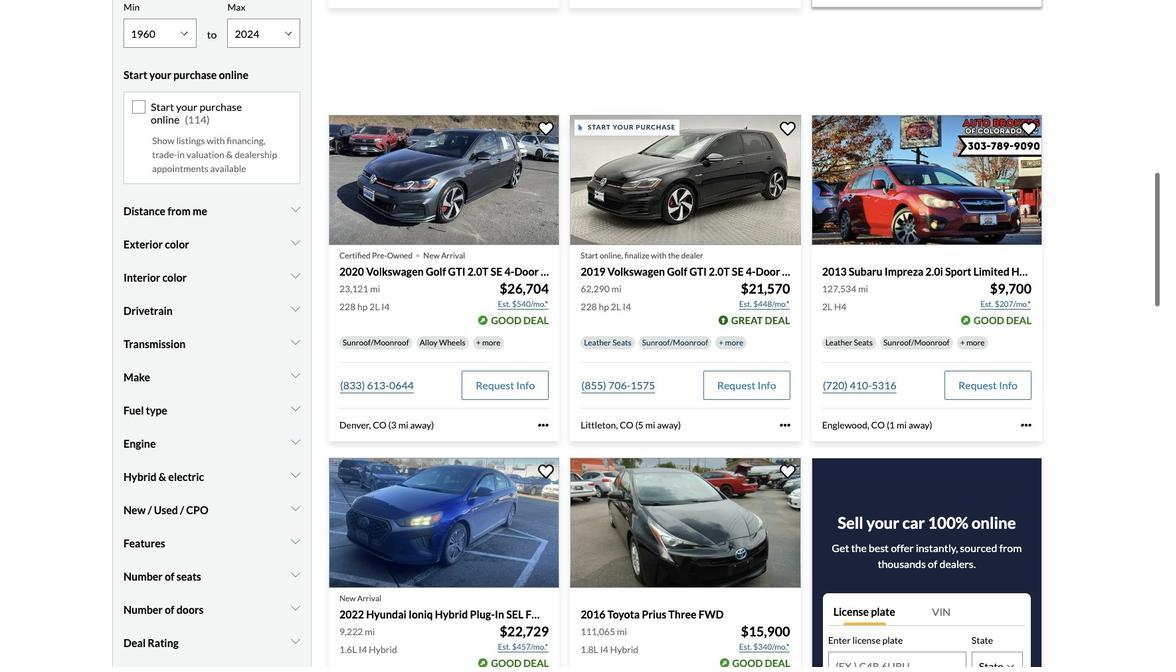 Task type: vqa. For each thing, say whether or not it's contained in the screenshot.
23,121
yes



Task type: describe. For each thing, give the bounding box(es) containing it.
mi inside 62,290 mi 228 hp 2l i4
[[612, 283, 622, 294]]

chevron down image for make
[[291, 370, 300, 381]]

hybrid & electric button
[[124, 461, 300, 494]]

valuation
[[187, 149, 225, 160]]

9,222
[[340, 626, 363, 637]]

+ more for with
[[719, 338, 744, 347]]

mi right the (1
[[897, 419, 907, 431]]

est. for $26,704
[[498, 299, 511, 309]]

$22,729
[[500, 623, 549, 639]]

dark iron blue metallic 2020 volkswagen golf gti 2.0t se 4-door fwd hatchback front-wheel drive 7-speed dual clutch image
[[329, 115, 560, 245]]

make
[[124, 371, 150, 384]]

chevron down image for hybrid & electric
[[291, 470, 300, 481]]

3 more from the left
[[967, 338, 985, 347]]

(833) 613-0644
[[340, 379, 414, 391]]

drivetrain button
[[124, 295, 300, 328]]

1 leather from the left
[[584, 338, 611, 347]]

englewood,
[[823, 419, 870, 431]]

3 sunroof/moonroof from the left
[[884, 338, 950, 347]]

est. $207/mo.* button
[[980, 298, 1032, 311]]

of inside get the best offer instantly, sourced from thousands of dealers.
[[929, 558, 938, 570]]

exterior
[[124, 238, 163, 251]]

+ more for ·
[[476, 338, 501, 347]]

your up best
[[867, 513, 900, 532]]

chevron down image for features
[[291, 537, 300, 547]]

est. $340/mo.* button
[[739, 641, 791, 654]]

62,290
[[581, 283, 610, 294]]

(1
[[887, 419, 895, 431]]

hybrid inside 111,065 mi 1.8l i4 hybrid
[[611, 644, 639, 655]]

$22,729 est. $457/mo.*
[[498, 623, 549, 652]]

request info button for ·
[[462, 371, 549, 400]]

+ for with
[[719, 338, 724, 347]]

doors
[[177, 604, 204, 616]]

est. for $15,900
[[740, 642, 752, 652]]

mi right (5
[[646, 419, 656, 431]]

Enter license plate field
[[829, 653, 966, 667]]

mi right (3
[[399, 419, 409, 431]]

4- for ·
[[505, 265, 515, 278]]

number for number of seats
[[124, 571, 163, 583]]

alloy
[[420, 338, 438, 347]]

golf for ·
[[426, 265, 446, 278]]

2 horizontal spatial online
[[972, 513, 1017, 532]]

prius
[[642, 608, 667, 621]]

deal
[[124, 637, 146, 650]]

410-
[[850, 379, 872, 391]]

1 vertical spatial plate
[[883, 635, 904, 646]]

new / used / cpo
[[124, 504, 209, 517]]

2.0t for with
[[709, 265, 730, 278]]

hatchback
[[1012, 265, 1064, 278]]

make button
[[124, 361, 300, 394]]

get
[[832, 542, 850, 554]]

hp for ·
[[358, 301, 368, 312]]

2 leather seats from the left
[[826, 338, 873, 347]]

pre-
[[372, 250, 387, 260]]

9,222 mi 1.6l i4 hybrid
[[340, 626, 397, 655]]

3 request info button from the left
[[945, 371, 1032, 400]]

h4
[[835, 301, 847, 312]]

ioniq
[[409, 608, 433, 621]]

2022
[[340, 608, 364, 621]]

license plate
[[834, 606, 896, 618]]

start your purchase online button
[[124, 58, 300, 92]]

3 info from the left
[[1000, 379, 1018, 391]]

hybrid inside new arrival 2022 hyundai ioniq hybrid plug-in  sel fwd
[[435, 608, 468, 621]]

the inside get the best offer instantly, sourced from thousands of dealers.
[[852, 542, 867, 554]]

license plate tab
[[829, 599, 927, 625]]

(720)
[[823, 379, 848, 391]]

denver,
[[340, 419, 371, 431]]

2 / from the left
[[180, 504, 184, 517]]

3 away) from the left
[[909, 419, 933, 431]]

111,065 mi 1.8l i4 hybrid
[[581, 626, 639, 655]]

volkswagen for ·
[[366, 265, 424, 278]]

number of seats
[[124, 571, 201, 583]]

mi inside 127,534 mi 2l h4
[[859, 283, 869, 294]]

$457/mo.*
[[512, 642, 549, 652]]

2 leather from the left
[[826, 338, 853, 347]]

number of doors button
[[124, 594, 300, 627]]

request info for with
[[718, 379, 777, 391]]

fwd inside new arrival 2022 hyundai ioniq hybrid plug-in  sel fwd
[[526, 608, 551, 621]]

chevron down image for exterior color
[[291, 238, 300, 248]]

deal rating button
[[124, 627, 300, 660]]

start your purchase
[[588, 123, 676, 131]]

new / used / cpo button
[[124, 494, 300, 527]]

$207/mo.*
[[995, 299, 1032, 309]]

toyota
[[608, 608, 640, 621]]

good deal for $26,704
[[491, 314, 549, 326]]

i4 inside 111,065 mi 1.8l i4 hybrid
[[600, 644, 609, 655]]

enter license plate
[[829, 635, 904, 646]]

(720) 410-5316
[[823, 379, 897, 391]]

englewood, co (1 mi away)
[[823, 419, 933, 431]]

$21,570
[[741, 280, 791, 296]]

plate inside tab
[[871, 606, 896, 618]]

228 for with
[[581, 301, 597, 312]]

1 / from the left
[[148, 504, 152, 517]]

tab list containing license plate
[[829, 599, 1026, 625]]

license
[[834, 606, 869, 618]]

features
[[124, 537, 165, 550]]

chevron down image for deal rating
[[291, 636, 300, 647]]

3 request from the left
[[959, 379, 997, 391]]

613-
[[367, 379, 389, 391]]

distance
[[124, 205, 166, 218]]

start inside dropdown button
[[124, 68, 147, 81]]

est. $448/mo.* button
[[739, 298, 791, 311]]

thousands
[[878, 558, 926, 570]]

show
[[152, 135, 175, 146]]

(3
[[389, 419, 397, 431]]

your inside dropdown button
[[150, 68, 171, 81]]

more for ·
[[483, 338, 501, 347]]

2013
[[823, 265, 847, 278]]

1 vertical spatial online
[[151, 113, 180, 126]]

with inside start online, finalize with the dealer 2019 volkswagen golf gti 2.0t se 4-door fwd
[[651, 250, 667, 260]]

three
[[669, 608, 697, 621]]

est. for $9,700
[[981, 299, 994, 309]]

dealership
[[235, 149, 277, 160]]

good deal for $9,700
[[974, 314, 1032, 326]]

new inside certified pre-owned · new arrival 2020 volkswagen golf gti 2.0t se 4-door fwd
[[424, 250, 440, 260]]

1 vertical spatial start your purchase online
[[151, 100, 242, 126]]

+ for ·
[[476, 338, 481, 347]]

arrival inside new arrival 2022 hyundai ioniq hybrid plug-in  sel fwd
[[357, 593, 382, 603]]

color for interior color
[[162, 271, 187, 284]]

max
[[228, 1, 246, 13]]

number for number of doors
[[124, 604, 163, 616]]

chevron down image for interior color
[[291, 271, 300, 281]]

1575
[[631, 379, 656, 391]]

color for exterior color
[[165, 238, 189, 251]]

used
[[154, 504, 178, 517]]

away) for ·
[[410, 419, 434, 431]]

transmission button
[[124, 328, 300, 361]]

(855) 706-1575
[[582, 379, 656, 391]]

(833) 613-0644 button
[[340, 371, 415, 400]]

sell your car 100% online
[[838, 513, 1017, 532]]

online,
[[600, 250, 623, 260]]

your up (114)
[[176, 100, 198, 113]]

number of doors
[[124, 604, 204, 616]]

exterior color
[[124, 238, 189, 251]]

me
[[193, 205, 207, 218]]

·
[[415, 242, 421, 266]]

co for with
[[620, 419, 634, 431]]

$26,704
[[500, 280, 549, 296]]

(5
[[636, 419, 644, 431]]

ellipsis h image for ·
[[539, 420, 549, 431]]

available
[[210, 163, 246, 174]]

new for new arrival 2022 hyundai ioniq hybrid plug-in  sel fwd
[[340, 593, 356, 603]]

$21,570 est. $448/mo.*
[[740, 280, 791, 309]]

$15,900 est. $340/mo.*
[[740, 623, 791, 652]]

fuel type button
[[124, 394, 300, 428]]

start inside start online, finalize with the dealer 2019 volkswagen golf gti 2.0t se 4-door fwd
[[581, 250, 599, 260]]

of for seats
[[165, 571, 175, 583]]

owned
[[387, 250, 413, 260]]



Task type: locate. For each thing, give the bounding box(es) containing it.
1 horizontal spatial 228
[[581, 301, 597, 312]]

3 2l from the left
[[823, 301, 833, 312]]

1 vertical spatial the
[[852, 542, 867, 554]]

1 horizontal spatial from
[[1000, 542, 1022, 554]]

2l
[[370, 301, 380, 312], [611, 301, 621, 312], [823, 301, 833, 312]]

vin
[[933, 606, 951, 618]]

finalize
[[625, 250, 650, 260]]

with
[[207, 135, 225, 146], [651, 250, 667, 260]]

228 inside 62,290 mi 228 hp 2l i4
[[581, 301, 597, 312]]

1 sunroof/moonroof from the left
[[343, 338, 409, 347]]

23,121
[[340, 283, 369, 294]]

2 horizontal spatial + more
[[961, 338, 985, 347]]

228 for ·
[[340, 301, 356, 312]]

0 horizontal spatial good
[[491, 314, 522, 326]]

0 horizontal spatial leather seats
[[584, 338, 632, 347]]

co for ·
[[373, 419, 387, 431]]

door
[[515, 265, 539, 278], [756, 265, 781, 278]]

from inside dropdown button
[[168, 205, 191, 218]]

gti for ·
[[448, 265, 466, 278]]

start
[[124, 68, 147, 81], [151, 100, 174, 113], [588, 123, 611, 131], [581, 250, 599, 260]]

est. for $22,729
[[498, 642, 511, 652]]

5316
[[872, 379, 897, 391]]

door for ·
[[515, 265, 539, 278]]

se up $21,570
[[732, 265, 744, 278]]

features button
[[124, 527, 300, 561]]

1 horizontal spatial volkswagen
[[608, 265, 665, 278]]

23,121 mi 228 hp 2l i4
[[340, 283, 390, 312]]

2016 toyota prius three fwd
[[581, 608, 724, 621]]

2l inside 62,290 mi 228 hp 2l i4
[[611, 301, 621, 312]]

2l down pre-
[[370, 301, 380, 312]]

5 chevron down image from the top
[[291, 437, 300, 448]]

2 more from the left
[[726, 338, 744, 347]]

$15,900
[[741, 623, 791, 639]]

seats up the 410-
[[854, 338, 873, 347]]

2 vertical spatial online
[[972, 513, 1017, 532]]

est. inside $15,900 est. $340/mo.*
[[740, 642, 752, 652]]

great
[[732, 314, 763, 326]]

$340/mo.*
[[754, 642, 790, 652]]

1 horizontal spatial leather
[[826, 338, 853, 347]]

4- up $26,704
[[505, 265, 515, 278]]

est. left $207/mo.*
[[981, 299, 994, 309]]

/ left used
[[148, 504, 152, 517]]

red 2013 subaru impreza 2.0i sport limited hatchback hatchback all-wheel drive continuously variable transmission image
[[812, 115, 1043, 245]]

1 horizontal spatial the
[[852, 542, 867, 554]]

1 horizontal spatial se
[[732, 265, 744, 278]]

1 request info button from the left
[[462, 371, 549, 400]]

2l down online,
[[611, 301, 621, 312]]

away) right (5
[[657, 419, 681, 431]]

0 horizontal spatial request info
[[476, 379, 535, 391]]

chevron down image inside hybrid & electric dropdown button
[[291, 470, 300, 481]]

2019
[[581, 265, 606, 278]]

2 228 from the left
[[581, 301, 597, 312]]

$540/mo.*
[[512, 299, 549, 309]]

1 + more from the left
[[476, 338, 501, 347]]

golf right '·'
[[426, 265, 446, 278]]

0 horizontal spatial arrival
[[357, 593, 382, 603]]

2 horizontal spatial co
[[872, 419, 885, 431]]

& inside dropdown button
[[159, 471, 166, 483]]

ellipsis h image for with
[[780, 420, 791, 431]]

est. $457/mo.* button
[[497, 641, 549, 654]]

0 vertical spatial online
[[219, 68, 249, 81]]

hybrid right 1.6l
[[369, 644, 397, 655]]

0 horizontal spatial golf
[[426, 265, 446, 278]]

0 horizontal spatial ellipsis h image
[[539, 420, 549, 431]]

hybrid down engine
[[124, 471, 157, 483]]

info for ·
[[517, 379, 535, 391]]

1 horizontal spatial seats
[[854, 338, 873, 347]]

leather seats down h4
[[826, 338, 873, 347]]

hp inside 62,290 mi 228 hp 2l i4
[[599, 301, 609, 312]]

mi down toyota
[[617, 626, 627, 637]]

est.
[[498, 299, 511, 309], [740, 299, 752, 309], [981, 299, 994, 309], [498, 642, 511, 652], [740, 642, 752, 652]]

est. inside $22,729 est. $457/mo.*
[[498, 642, 511, 652]]

number up deal rating
[[124, 604, 163, 616]]

door inside certified pre-owned · new arrival 2020 volkswagen golf gti 2.0t se 4-door fwd
[[515, 265, 539, 278]]

hp inside 23,121 mi 228 hp 2l i4
[[358, 301, 368, 312]]

deal
[[524, 314, 549, 326], [765, 314, 791, 326], [1007, 314, 1032, 326]]

2l inside 127,534 mi 2l h4
[[823, 301, 833, 312]]

2 horizontal spatial away)
[[909, 419, 933, 431]]

mi down subaru
[[859, 283, 869, 294]]

best
[[869, 542, 889, 554]]

0 vertical spatial color
[[165, 238, 189, 251]]

1 horizontal spatial sunroof/moonroof
[[642, 338, 709, 347]]

$448/mo.*
[[754, 299, 790, 309]]

state
[[972, 635, 994, 646]]

2 away) from the left
[[657, 419, 681, 431]]

1 ellipsis h image from the left
[[539, 420, 549, 431]]

info for with
[[758, 379, 777, 391]]

se for ·
[[491, 265, 503, 278]]

the inside start online, finalize with the dealer 2019 volkswagen golf gti 2.0t se 4-door fwd
[[668, 250, 680, 260]]

instantly,
[[916, 542, 959, 554]]

chevron down image inside distance from me dropdown button
[[291, 204, 300, 215]]

start your purchase online
[[124, 68, 249, 81], [151, 100, 242, 126]]

2 number from the top
[[124, 604, 163, 616]]

new for new / used / cpo
[[124, 504, 146, 517]]

2 chevron down image from the top
[[291, 304, 300, 315]]

0 horizontal spatial 4-
[[505, 265, 515, 278]]

i4 inside 62,290 mi 228 hp 2l i4
[[623, 301, 631, 312]]

alloy wheels
[[420, 338, 466, 347]]

leather down h4
[[826, 338, 853, 347]]

chevron down image inside 'features' "dropdown button"
[[291, 537, 300, 547]]

type
[[146, 404, 167, 417]]

fwd up $26,704
[[541, 265, 566, 278]]

volkswagen inside certified pre-owned · new arrival 2020 volkswagen golf gti 2.0t se 4-door fwd
[[366, 265, 424, 278]]

4- inside start online, finalize with the dealer 2019 volkswagen golf gti 2.0t se 4-door fwd
[[746, 265, 756, 278]]

2l inside 23,121 mi 228 hp 2l i4
[[370, 301, 380, 312]]

of down instantly,
[[929, 558, 938, 570]]

3 chevron down image from the top
[[291, 370, 300, 381]]

chevron down image inside deal rating dropdown button
[[291, 636, 300, 647]]

leather up (855)
[[584, 338, 611, 347]]

0 horizontal spatial door
[[515, 265, 539, 278]]

/
[[148, 504, 152, 517], [180, 504, 184, 517]]

arrival up hyundai
[[357, 593, 382, 603]]

1 2.0t from the left
[[468, 265, 489, 278]]

chevron down image for distance from me
[[291, 204, 300, 215]]

online
[[219, 68, 249, 81], [151, 113, 180, 126], [972, 513, 1017, 532]]

& left the electric on the bottom left
[[159, 471, 166, 483]]

0 horizontal spatial sunroof/moonroof
[[343, 338, 409, 347]]

1 volkswagen from the left
[[366, 265, 424, 278]]

0 vertical spatial number
[[124, 571, 163, 583]]

est. up great
[[740, 299, 752, 309]]

+ more right wheels
[[476, 338, 501, 347]]

more down est. $207/mo.* button
[[967, 338, 985, 347]]

fwd
[[541, 265, 566, 278], [783, 265, 808, 278], [526, 608, 551, 621], [699, 608, 724, 621]]

& up available
[[226, 149, 233, 160]]

1 seats from the left
[[613, 338, 632, 347]]

exterior color button
[[124, 228, 300, 261]]

ellipsis h image
[[539, 420, 549, 431], [780, 420, 791, 431]]

gti inside certified pre-owned · new arrival 2020 volkswagen golf gti 2.0t se 4-door fwd
[[448, 265, 466, 278]]

1 horizontal spatial deal
[[765, 314, 791, 326]]

1 leather seats from the left
[[584, 338, 632, 347]]

new inside new arrival 2022 hyundai ioniq hybrid plug-in  sel fwd
[[340, 593, 356, 603]]

0 horizontal spatial 2l
[[370, 301, 380, 312]]

chevron down image for drivetrain
[[291, 304, 300, 315]]

ellipsis h image left littleton,
[[539, 420, 549, 431]]

certified pre-owned · new arrival 2020 volkswagen golf gti 2.0t se 4-door fwd
[[340, 242, 566, 278]]

drivetrain
[[124, 305, 173, 317]]

of inside 'dropdown button'
[[165, 571, 175, 583]]

good for $26,704
[[491, 314, 522, 326]]

0 horizontal spatial gti
[[448, 265, 466, 278]]

plug-
[[470, 608, 495, 621]]

chevron down image
[[291, 238, 300, 248], [291, 304, 300, 315], [291, 370, 300, 381], [291, 404, 300, 414], [291, 437, 300, 448], [291, 503, 300, 514], [291, 570, 300, 580]]

2 vertical spatial purchase
[[636, 123, 676, 131]]

hybrid inside 9,222 mi 1.6l i4 hybrid
[[369, 644, 397, 655]]

$9,700 est. $207/mo.*
[[981, 280, 1032, 309]]

door inside start online, finalize with the dealer 2019 volkswagen golf gti 2.0t se 4-door fwd
[[756, 265, 781, 278]]

more down great
[[726, 338, 744, 347]]

1 horizontal spatial good deal
[[974, 314, 1032, 326]]

est. down $26,704
[[498, 299, 511, 309]]

new up 2022
[[340, 593, 356, 603]]

door up $26,704
[[515, 265, 539, 278]]

start your purchase online up (114)
[[124, 68, 249, 81]]

1 horizontal spatial with
[[651, 250, 667, 260]]

2 info from the left
[[758, 379, 777, 391]]

get the best offer instantly, sourced from thousands of dealers.
[[832, 542, 1022, 570]]

hp
[[358, 301, 368, 312], [599, 301, 609, 312]]

0 vertical spatial with
[[207, 135, 225, 146]]

1 horizontal spatial info
[[758, 379, 777, 391]]

volkswagen for with
[[608, 265, 665, 278]]

sell
[[838, 513, 864, 532]]

2 horizontal spatial more
[[967, 338, 985, 347]]

1 horizontal spatial arrival
[[441, 250, 466, 260]]

1 + from the left
[[476, 338, 481, 347]]

leather seats up (855) 706-1575
[[584, 338, 632, 347]]

chevron down image inside interior color dropdown button
[[291, 271, 300, 281]]

ellipsis h image
[[1022, 420, 1032, 431]]

from right sourced
[[1000, 542, 1022, 554]]

plate right license
[[871, 606, 896, 618]]

1 horizontal spatial away)
[[657, 419, 681, 431]]

+ more down est. $207/mo.* button
[[961, 338, 985, 347]]

0 horizontal spatial request info button
[[462, 371, 549, 400]]

your up show
[[150, 68, 171, 81]]

+ more down great
[[719, 338, 744, 347]]

2l for ·
[[370, 301, 380, 312]]

volkswagen inside start online, finalize with the dealer 2019 volkswagen golf gti 2.0t se 4-door fwd
[[608, 265, 665, 278]]

online inside dropdown button
[[219, 68, 249, 81]]

1 good from the left
[[491, 314, 522, 326]]

with inside show listings with financing, trade-in valuation & dealership appointments available
[[207, 135, 225, 146]]

gti right '·'
[[448, 265, 466, 278]]

chevron down image inside transmission dropdown button
[[291, 337, 300, 348]]

tab list
[[829, 599, 1026, 625]]

away) right the (1
[[909, 419, 933, 431]]

6 chevron down image from the top
[[291, 603, 300, 614]]

2.0t
[[468, 265, 489, 278], [709, 265, 730, 278]]

hp for with
[[599, 301, 609, 312]]

i4 inside 23,121 mi 228 hp 2l i4
[[382, 301, 390, 312]]

& inside show listings with financing, trade-in valuation & dealership appointments available
[[226, 149, 233, 160]]

(114)
[[185, 113, 210, 126]]

chevron down image for engine
[[291, 437, 300, 448]]

door up $21,570
[[756, 265, 781, 278]]

sunroof/moonroof up the (833) 613-0644
[[343, 338, 409, 347]]

deal down $540/mo.*
[[524, 314, 549, 326]]

100%
[[929, 513, 969, 532]]

purchase inside dropdown button
[[174, 68, 217, 81]]

golf inside certified pre-owned · new arrival 2020 volkswagen golf gti 2.0t se 4-door fwd
[[426, 265, 446, 278]]

1 vertical spatial new
[[124, 504, 146, 517]]

2 se from the left
[[732, 265, 744, 278]]

more for with
[[726, 338, 744, 347]]

volkswagen down the owned
[[366, 265, 424, 278]]

1 hp from the left
[[358, 301, 368, 312]]

2.0t for ·
[[468, 265, 489, 278]]

chevron down image for transmission
[[291, 337, 300, 348]]

2 4- from the left
[[746, 265, 756, 278]]

1 deal from the left
[[524, 314, 549, 326]]

/ left cpo
[[180, 504, 184, 517]]

0 horizontal spatial 2.0t
[[468, 265, 489, 278]]

deal down '$448/mo.*' on the top of the page
[[765, 314, 791, 326]]

listings
[[176, 135, 205, 146]]

fwd inside start online, finalize with the dealer 2019 volkswagen golf gti 2.0t se 4-door fwd
[[783, 265, 808, 278]]

1 horizontal spatial 2l
[[611, 301, 621, 312]]

4 chevron down image from the top
[[291, 470, 300, 481]]

2 horizontal spatial deal
[[1007, 314, 1032, 326]]

fuel
[[124, 404, 144, 417]]

from left me
[[168, 205, 191, 218]]

volkswagen down finalize
[[608, 265, 665, 278]]

i4 right 1.6l
[[359, 644, 367, 655]]

2 + from the left
[[719, 338, 724, 347]]

1 vertical spatial color
[[162, 271, 187, 284]]

good for $9,700
[[974, 314, 1005, 326]]

2l for with
[[611, 301, 621, 312]]

2 horizontal spatial 2l
[[823, 301, 833, 312]]

seats
[[613, 338, 632, 347], [854, 338, 873, 347]]

0 horizontal spatial request
[[476, 379, 515, 391]]

1 horizontal spatial door
[[756, 265, 781, 278]]

request for with
[[718, 379, 756, 391]]

1 horizontal spatial good
[[974, 314, 1005, 326]]

2 good deal from the left
[[974, 314, 1032, 326]]

2 golf from the left
[[667, 265, 688, 278]]

(855) 706-1575 button
[[581, 371, 656, 400]]

ellipsis h image left englewood,
[[780, 420, 791, 431]]

sunroof/moonroof up the '5316'
[[884, 338, 950, 347]]

4- up $21,570
[[746, 265, 756, 278]]

1 horizontal spatial +
[[719, 338, 724, 347]]

co left (5
[[620, 419, 634, 431]]

mi inside 23,121 mi 228 hp 2l i4
[[370, 283, 380, 294]]

(833)
[[340, 379, 365, 391]]

1 horizontal spatial gti
[[690, 265, 707, 278]]

0 vertical spatial from
[[168, 205, 191, 218]]

2l left h4
[[823, 301, 833, 312]]

number down features
[[124, 571, 163, 583]]

1 horizontal spatial online
[[219, 68, 249, 81]]

hybrid inside hybrid & electric dropdown button
[[124, 471, 157, 483]]

deal down $207/mo.*
[[1007, 314, 1032, 326]]

chevron down image inside the fuel type dropdown button
[[291, 404, 300, 414]]

2 2l from the left
[[611, 301, 621, 312]]

of left doors
[[165, 604, 175, 616]]

2 horizontal spatial +
[[961, 338, 965, 347]]

golf down dealer
[[667, 265, 688, 278]]

your right 'mouse pointer' "image"
[[613, 123, 634, 131]]

i4 inside 9,222 mi 1.6l i4 hybrid
[[359, 644, 367, 655]]

sunroof/moonroof
[[343, 338, 409, 347], [642, 338, 709, 347], [884, 338, 950, 347]]

111,065
[[581, 626, 615, 637]]

new left used
[[124, 504, 146, 517]]

cpo
[[186, 504, 209, 517]]

new right '·'
[[424, 250, 440, 260]]

min
[[124, 1, 140, 13]]

sport
[[946, 265, 972, 278]]

2 seats from the left
[[854, 338, 873, 347]]

seats up 706-
[[613, 338, 632, 347]]

hp down 62,290
[[599, 301, 609, 312]]

228 inside 23,121 mi 228 hp 2l i4
[[340, 301, 356, 312]]

enter
[[829, 635, 851, 646]]

1 chevron down image from the top
[[291, 238, 300, 248]]

start online, finalize with the dealer 2019 volkswagen golf gti 2.0t se 4-door fwd
[[581, 250, 808, 278]]

2 gti from the left
[[690, 265, 707, 278]]

chevron down image for number of doors
[[291, 603, 300, 614]]

hybrid down 111,065 at the bottom right of page
[[611, 644, 639, 655]]

more right wheels
[[483, 338, 501, 347]]

3 request info from the left
[[959, 379, 1018, 391]]

1 vertical spatial purchase
[[200, 100, 242, 113]]

golf for with
[[667, 265, 688, 278]]

1 horizontal spatial request
[[718, 379, 756, 391]]

2 request info button from the left
[[704, 371, 791, 400]]

of inside dropdown button
[[165, 604, 175, 616]]

golf
[[426, 265, 446, 278], [667, 265, 688, 278]]

0 horizontal spatial from
[[168, 205, 191, 218]]

0 horizontal spatial info
[[517, 379, 535, 391]]

dealers.
[[940, 558, 976, 570]]

se inside certified pre-owned · new arrival 2020 volkswagen golf gti 2.0t se 4-door fwd
[[491, 265, 503, 278]]

0 horizontal spatial leather
[[584, 338, 611, 347]]

0 horizontal spatial &
[[159, 471, 166, 483]]

mouse pointer image
[[579, 124, 583, 131]]

2.0t inside certified pre-owned · new arrival 2020 volkswagen golf gti 2.0t se 4-door fwd
[[468, 265, 489, 278]]

from inside get the best offer instantly, sourced from thousands of dealers.
[[1000, 542, 1022, 554]]

chevron down image inside number of doors dropdown button
[[291, 603, 300, 614]]

start your purchase online inside dropdown button
[[124, 68, 249, 81]]

request for ·
[[476, 379, 515, 391]]

with up valuation
[[207, 135, 225, 146]]

1 vertical spatial with
[[651, 250, 667, 260]]

fwd up $21,570
[[783, 265, 808, 278]]

sourced
[[961, 542, 998, 554]]

1 more from the left
[[483, 338, 501, 347]]

black 2016 toyota prius three fwd hatchback front-wheel drive continuously variable transmission image
[[570, 458, 801, 588]]

0 vertical spatial arrival
[[441, 250, 466, 260]]

0 horizontal spatial 228
[[340, 301, 356, 312]]

4- for with
[[746, 265, 756, 278]]

1 horizontal spatial 4-
[[746, 265, 756, 278]]

2 horizontal spatial request info
[[959, 379, 1018, 391]]

chevron down image inside new / used / cpo dropdown button
[[291, 503, 300, 514]]

est. inside $9,700 est. $207/mo.*
[[981, 299, 994, 309]]

mi inside 111,065 mi 1.8l i4 hybrid
[[617, 626, 627, 637]]

the right get
[[852, 542, 867, 554]]

arrival right '·'
[[441, 250, 466, 260]]

se inside start online, finalize with the dealer 2019 volkswagen golf gti 2.0t se 4-door fwd
[[732, 265, 744, 278]]

deal for with
[[765, 314, 791, 326]]

mi right 9,222
[[365, 626, 375, 637]]

seats
[[177, 571, 201, 583]]

1 horizontal spatial request info
[[718, 379, 777, 391]]

of for doors
[[165, 604, 175, 616]]

1 vertical spatial number
[[124, 604, 163, 616]]

2 co from the left
[[620, 419, 634, 431]]

1 away) from the left
[[410, 419, 434, 431]]

0 horizontal spatial good deal
[[491, 314, 549, 326]]

of left the seats
[[165, 571, 175, 583]]

2 door from the left
[[756, 265, 781, 278]]

1 co from the left
[[373, 419, 387, 431]]

4- inside certified pre-owned · new arrival 2020 volkswagen golf gti 2.0t se 4-door fwd
[[505, 265, 515, 278]]

1 good deal from the left
[[491, 314, 549, 326]]

se up $26,704
[[491, 265, 503, 278]]

color right interior
[[162, 271, 187, 284]]

start your purchase online up listings
[[151, 100, 242, 126]]

3 chevron down image from the top
[[291, 337, 300, 348]]

2 2.0t from the left
[[709, 265, 730, 278]]

0 vertical spatial new
[[424, 250, 440, 260]]

2 ellipsis h image from the left
[[780, 420, 791, 431]]

fwd inside certified pre-owned · new arrival 2020 volkswagen golf gti 2.0t se 4-door fwd
[[541, 265, 566, 278]]

0644
[[389, 379, 414, 391]]

est. for $21,570
[[740, 299, 752, 309]]

vin tab
[[927, 599, 1026, 625]]

5 chevron down image from the top
[[291, 537, 300, 547]]

littleton,
[[581, 419, 618, 431]]

127,534 mi 2l h4
[[823, 283, 869, 312]]

1 horizontal spatial new
[[340, 593, 356, 603]]

62,290 mi 228 hp 2l i4
[[581, 283, 631, 312]]

arrival inside certified pre-owned · new arrival 2020 volkswagen golf gti 2.0t se 4-door fwd
[[441, 250, 466, 260]]

wheels
[[439, 338, 466, 347]]

1 horizontal spatial /
[[180, 504, 184, 517]]

2 horizontal spatial request info button
[[945, 371, 1032, 400]]

2 + more from the left
[[719, 338, 744, 347]]

plate
[[871, 606, 896, 618], [883, 635, 904, 646]]

good down est. $540/mo.* button
[[491, 314, 522, 326]]

the left dealer
[[668, 250, 680, 260]]

7 chevron down image from the top
[[291, 636, 300, 647]]

0 horizontal spatial online
[[151, 113, 180, 126]]

i4 right 1.8l
[[600, 644, 609, 655]]

1 request info from the left
[[476, 379, 535, 391]]

gti for with
[[690, 265, 707, 278]]

request info for ·
[[476, 379, 535, 391]]

1 golf from the left
[[426, 265, 446, 278]]

number inside dropdown button
[[124, 604, 163, 616]]

interior color
[[124, 271, 187, 284]]

chevron down image
[[291, 204, 300, 215], [291, 271, 300, 281], [291, 337, 300, 348], [291, 470, 300, 481], [291, 537, 300, 547], [291, 603, 300, 614], [291, 636, 300, 647]]

2020
[[340, 265, 364, 278]]

1 chevron down image from the top
[[291, 204, 300, 215]]

impreza
[[885, 265, 924, 278]]

request info button for with
[[704, 371, 791, 400]]

chevron down image inside engine dropdown button
[[291, 437, 300, 448]]

2 volkswagen from the left
[[608, 265, 665, 278]]

est. down $15,900 at the bottom
[[740, 642, 752, 652]]

interior color button
[[124, 261, 300, 295]]

deep black pearl 2019 volkswagen golf gti 2.0t se 4-door fwd hatchback front-wheel drive 7-speed dual clutch image
[[570, 115, 801, 245]]

chevron down image inside number of seats 'dropdown button'
[[291, 570, 300, 580]]

1 2l from the left
[[370, 301, 380, 312]]

good down est. $207/mo.* button
[[974, 314, 1005, 326]]

engine button
[[124, 428, 300, 461]]

deal rating
[[124, 637, 179, 650]]

new inside dropdown button
[[124, 504, 146, 517]]

i4 down finalize
[[623, 301, 631, 312]]

1 info from the left
[[517, 379, 535, 391]]

color right exterior
[[165, 238, 189, 251]]

intense blue 2022 hyundai ioniq hybrid plug-in  sel fwd hatchback front-wheel drive 6-speed dual clutch image
[[329, 458, 560, 588]]

0 horizontal spatial hp
[[358, 301, 368, 312]]

hp down 23,121
[[358, 301, 368, 312]]

2 horizontal spatial sunroof/moonroof
[[884, 338, 950, 347]]

228 down 23,121
[[340, 301, 356, 312]]

chevron down image for new / used / cpo
[[291, 503, 300, 514]]

good
[[491, 314, 522, 326], [974, 314, 1005, 326]]

2 good from the left
[[974, 314, 1005, 326]]

chevron down image for number of seats
[[291, 570, 300, 580]]

1 vertical spatial arrival
[[357, 593, 382, 603]]

1 horizontal spatial &
[[226, 149, 233, 160]]

1 horizontal spatial ellipsis h image
[[780, 420, 791, 431]]

mi right 62,290
[[612, 283, 622, 294]]

1 vertical spatial &
[[159, 471, 166, 483]]

hybrid right ioniq
[[435, 608, 468, 621]]

1 se from the left
[[491, 265, 503, 278]]

7 chevron down image from the top
[[291, 570, 300, 580]]

4 chevron down image from the top
[[291, 404, 300, 414]]

0 vertical spatial the
[[668, 250, 680, 260]]

golf inside start online, finalize with the dealer 2019 volkswagen golf gti 2.0t se 4-door fwd
[[667, 265, 688, 278]]

2 horizontal spatial info
[[1000, 379, 1018, 391]]

chevron down image for fuel type
[[291, 404, 300, 414]]

2 request from the left
[[718, 379, 756, 391]]

0 vertical spatial purchase
[[174, 68, 217, 81]]

mi right 23,121
[[370, 283, 380, 294]]

2 horizontal spatial new
[[424, 250, 440, 260]]

est. inside $21,570 est. $448/mo.*
[[740, 299, 752, 309]]

est. inside $26,704 est. $540/mo.*
[[498, 299, 511, 309]]

0 horizontal spatial the
[[668, 250, 680, 260]]

fwd right three
[[699, 608, 724, 621]]

number inside 'dropdown button'
[[124, 571, 163, 583]]

se for with
[[732, 265, 744, 278]]

6 chevron down image from the top
[[291, 503, 300, 514]]

deal for ·
[[524, 314, 549, 326]]

co
[[373, 419, 387, 431], [620, 419, 634, 431], [872, 419, 885, 431]]

away) for with
[[657, 419, 681, 431]]

1.8l
[[581, 644, 599, 655]]

2 sunroof/moonroof from the left
[[642, 338, 709, 347]]

0 horizontal spatial seats
[[613, 338, 632, 347]]

1 horizontal spatial leather seats
[[826, 338, 873, 347]]

0 horizontal spatial away)
[[410, 419, 434, 431]]

2 deal from the left
[[765, 314, 791, 326]]

0 horizontal spatial new
[[124, 504, 146, 517]]

away) right (3
[[410, 419, 434, 431]]

gti down dealer
[[690, 265, 707, 278]]

3 co from the left
[[872, 419, 885, 431]]

3 + more from the left
[[961, 338, 985, 347]]

est. down $22,729
[[498, 642, 511, 652]]

1 door from the left
[[515, 265, 539, 278]]

1 228 from the left
[[340, 301, 356, 312]]

1 gti from the left
[[448, 265, 466, 278]]

228 down 62,290
[[581, 301, 597, 312]]

1 request from the left
[[476, 379, 515, 391]]

1 horizontal spatial request info button
[[704, 371, 791, 400]]

1 horizontal spatial more
[[726, 338, 744, 347]]

2 chevron down image from the top
[[291, 271, 300, 281]]

2 hp from the left
[[599, 301, 609, 312]]

arrival
[[441, 250, 466, 260], [357, 593, 382, 603]]

new
[[424, 250, 440, 260], [124, 504, 146, 517], [340, 593, 356, 603]]

0 horizontal spatial volkswagen
[[366, 265, 424, 278]]

1 vertical spatial from
[[1000, 542, 1022, 554]]

door for with
[[756, 265, 781, 278]]

2 horizontal spatial request
[[959, 379, 997, 391]]

plate up enter license plate field
[[883, 635, 904, 646]]

good deal down est. $207/mo.* button
[[974, 314, 1032, 326]]

chevron down image inside exterior color dropdown button
[[291, 238, 300, 248]]

2.0t inside start online, finalize with the dealer 2019 volkswagen golf gti 2.0t se 4-door fwd
[[709, 265, 730, 278]]

3 deal from the left
[[1007, 314, 1032, 326]]

volkswagen
[[366, 265, 424, 278], [608, 265, 665, 278]]

0 horizontal spatial + more
[[476, 338, 501, 347]]

1 number from the top
[[124, 571, 163, 583]]

chevron down image inside make dropdown button
[[291, 370, 300, 381]]

littleton, co (5 mi away)
[[581, 419, 681, 431]]

4-
[[505, 265, 515, 278], [746, 265, 756, 278]]

2 request info from the left
[[718, 379, 777, 391]]

0 horizontal spatial +
[[476, 338, 481, 347]]

(720) 410-5316 button
[[823, 371, 898, 400]]

mi inside 9,222 mi 1.6l i4 hybrid
[[365, 626, 375, 637]]

gti inside start online, finalize with the dealer 2019 volkswagen golf gti 2.0t se 4-door fwd
[[690, 265, 707, 278]]

license
[[853, 635, 881, 646]]

0 vertical spatial plate
[[871, 606, 896, 618]]

co left the (1
[[872, 419, 885, 431]]

sunroof/moonroof up 1575
[[642, 338, 709, 347]]

chevron down image inside 'drivetrain' dropdown button
[[291, 304, 300, 315]]

2 vertical spatial new
[[340, 593, 356, 603]]

1 horizontal spatial hp
[[599, 301, 609, 312]]

1 4- from the left
[[505, 265, 515, 278]]

3 + from the left
[[961, 338, 965, 347]]

fwd up $22,729
[[526, 608, 551, 621]]

with right finalize
[[651, 250, 667, 260]]

1 horizontal spatial co
[[620, 419, 634, 431]]



